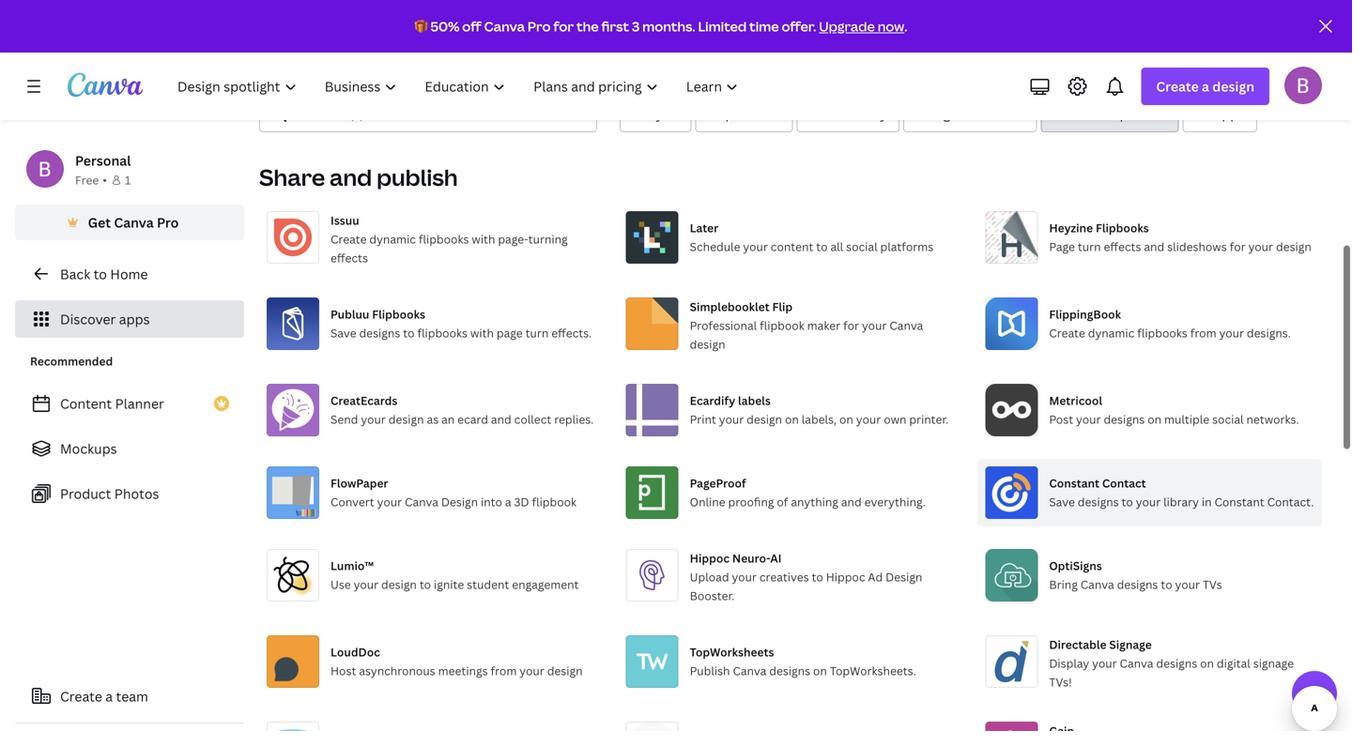 Task type: vqa. For each thing, say whether or not it's contained in the screenshot.


Task type: describe. For each thing, give the bounding box(es) containing it.
upgrade
[[819, 17, 875, 35]]

designs inside directable signage display your canva designs on digital signage tvs!
[[1157, 656, 1198, 672]]

labels,
[[802, 412, 837, 427]]

constant contact save designs to your library in constant contact.
[[1050, 476, 1315, 510]]

for inside heyzine flipbooks page turn effects and slideshows for your design
[[1230, 239, 1246, 255]]

metricool
[[1050, 393, 1103, 409]]

all
[[831, 239, 844, 255]]

save for publuu flipbooks save designs to flipbooks with page turn effects.
[[331, 326, 357, 341]]

content planner
[[60, 395, 164, 413]]

flowpaper convert your canva design into a 3d flipbook
[[331, 476, 577, 510]]

with inside publuu flipbooks save designs to flipbooks with page turn effects.
[[471, 326, 494, 341]]

everything.
[[865, 495, 926, 510]]

for you
[[632, 105, 680, 123]]

flipbooks for effects
[[1096, 220, 1150, 236]]

of
[[777, 495, 789, 510]]

bob builder image
[[1285, 66, 1323, 104]]

design inside 'dropdown button'
[[1213, 78, 1255, 95]]

a for design
[[1203, 78, 1210, 95]]

constant contact group
[[978, 459, 1323, 527]]

to for later schedule your content to all social platforms
[[817, 239, 828, 255]]

off
[[462, 17, 482, 35]]

designs for library
[[1078, 495, 1119, 510]]

simplebooklet
[[690, 299, 770, 315]]

designs for tvs
[[1118, 577, 1159, 593]]

into
[[481, 495, 503, 510]]

flipbook inside simplebooklet flip professional flipbook maker for your canva design
[[760, 318, 805, 334]]

social for platforms
[[847, 239, 878, 255]]

1 vertical spatial share and publish
[[259, 162, 458, 193]]

booster.
[[690, 589, 735, 604]]

1 horizontal spatial pro
[[528, 17, 551, 35]]

ai
[[771, 551, 782, 566]]

to for lumio™ use your design to ignite student engagement
[[420, 577, 431, 593]]

you
[[656, 105, 680, 123]]

1 vertical spatial publish
[[377, 162, 458, 193]]

on left labels,
[[785, 412, 799, 427]]

to right back
[[94, 265, 107, 283]]

flipbook inside flowpaper convert your canva design into a 3d flipbook
[[532, 495, 577, 510]]

metricool post your designs on multiple social networks.
[[1050, 393, 1300, 427]]

all apps
[[1195, 105, 1246, 123]]

topworksheets publish canva designs on topworksheets.
[[690, 645, 917, 679]]

create a team button
[[15, 678, 244, 716]]

publuu flipbooks save designs to flipbooks with page turn effects.
[[331, 307, 592, 341]]

directable signage display your canva designs on digital signage tvs!
[[1050, 637, 1295, 690]]

publuu
[[331, 307, 370, 322]]

convert
[[331, 495, 375, 510]]

discover apps link
[[15, 301, 244, 338]]

offer.
[[782, 17, 817, 35]]

canva inside directable signage display your canva designs on digital signage tvs!
[[1120, 656, 1154, 672]]

1 vertical spatial constant
[[1215, 495, 1265, 510]]

for for first
[[554, 17, 574, 35]]

your inside simplebooklet flip professional flipbook maker for your canva design
[[862, 318, 887, 334]]

creatives
[[760, 570, 809, 585]]

first
[[602, 17, 629, 35]]

canva inside simplebooklet flip professional flipbook maker for your canva design
[[890, 318, 924, 334]]

canva inside the topworksheets publish canva designs on topworksheets.
[[733, 664, 767, 679]]

ecardify
[[690, 393, 736, 409]]

and inside heyzine flipbooks page turn effects and slideshows for your design
[[1145, 239, 1165, 255]]

a inside flowpaper convert your canva design into a 3d flipbook
[[505, 495, 512, 510]]

home
[[110, 265, 148, 283]]

asynchronous
[[359, 664, 436, 679]]

canva inside button
[[114, 214, 154, 232]]

designs for with
[[359, 326, 400, 341]]

back to home
[[60, 265, 148, 283]]

product photos
[[60, 485, 159, 503]]

your inside lumio™ use your design to ignite student engagement
[[354, 577, 379, 593]]

the
[[577, 17, 599, 35]]

designs inside the topworksheets publish canva designs on topworksheets.
[[770, 664, 811, 679]]

create inside button
[[60, 688, 102, 706]]

multiple
[[1165, 412, 1210, 427]]

0 vertical spatial hippoc
[[690, 551, 730, 566]]

effects.
[[552, 326, 592, 341]]

an
[[442, 412, 455, 427]]

student
[[467, 577, 509, 593]]

anything
[[791, 495, 839, 510]]

free
[[75, 172, 99, 188]]

dynamic for flippingbook
[[1089, 326, 1135, 341]]

your inside metricool post your designs on multiple social networks.
[[1077, 412, 1102, 427]]

design inside createcards send your design as an ecard and collect replies.
[[389, 412, 424, 427]]

on inside metricool post your designs on multiple social networks.
[[1148, 412, 1162, 427]]

page
[[1050, 239, 1076, 255]]

flipbooks for issuu
[[419, 232, 469, 247]]

and inside pageproof online proofing of anything and everything.
[[842, 495, 862, 510]]

and inside button
[[1093, 105, 1117, 123]]

create a team
[[60, 688, 148, 706]]

page-
[[498, 232, 529, 247]]

turning
[[529, 232, 568, 247]]

in
[[1202, 495, 1212, 510]]

signage
[[1110, 637, 1152, 653]]

powered
[[726, 105, 781, 123]]

limited
[[698, 17, 747, 35]]

effects inside heyzine flipbooks page turn effects and slideshows for your design
[[1104, 239, 1142, 255]]

essentials
[[962, 105, 1025, 123]]

professional
[[690, 318, 757, 334]]

content
[[60, 395, 112, 413]]

tvs!
[[1050, 675, 1073, 690]]

design inside flowpaper convert your canva design into a 3d flipbook
[[441, 495, 478, 510]]

optisigns bring canva designs to your tvs
[[1050, 559, 1223, 593]]

for for canva
[[844, 318, 860, 334]]

canva inside flowpaper convert your canva design into a 3d flipbook
[[405, 495, 439, 510]]

publish inside button
[[1120, 105, 1167, 123]]

planner
[[115, 395, 164, 413]]

your inside flippingbook create dynamic flipbooks from your designs.
[[1220, 326, 1245, 341]]

ignite
[[434, 577, 464, 593]]

engagement
[[512, 577, 579, 593]]

get canva pro button
[[15, 205, 244, 240]]

save for constant contact save designs to your library in constant contact.
[[1050, 495, 1076, 510]]

canva inside optisigns bring canva designs to your tvs
[[1081, 577, 1115, 593]]

from for meetings
[[491, 664, 517, 679]]

heyzine
[[1050, 220, 1094, 236]]

use
[[331, 577, 351, 593]]

with inside issuu create dynamic flipbooks with page-turning effects
[[472, 232, 495, 247]]

designs for social
[[1104, 412, 1145, 427]]

post
[[1050, 412, 1074, 427]]

flowpaper
[[331, 476, 388, 491]]

recommended
[[30, 354, 113, 369]]

free •
[[75, 172, 107, 188]]

bring
[[1050, 577, 1078, 593]]

to for optisigns bring canva designs to your tvs
[[1161, 577, 1173, 593]]



Task type: locate. For each thing, give the bounding box(es) containing it.
to left 'all'
[[817, 239, 828, 255]]

3d
[[514, 495, 529, 510]]

from inside flippingbook create dynamic flipbooks from your designs.
[[1191, 326, 1217, 341]]

labels
[[738, 393, 771, 409]]

0 horizontal spatial share
[[259, 162, 325, 193]]

ecardify labels print your design on labels, on your own printer.
[[690, 393, 949, 427]]

hippoc neuro-ai upload your creatives to hippoc ad design booster.
[[690, 551, 923, 604]]

for right slideshows
[[1230, 239, 1246, 255]]

hippoc
[[690, 551, 730, 566], [826, 570, 866, 585]]

to inside publuu flipbooks save designs to flipbooks with page turn effects.
[[403, 326, 415, 341]]

personal
[[75, 152, 131, 170]]

your inside createcards send your design as an ecard and collect replies.
[[361, 412, 386, 427]]

with left page-
[[472, 232, 495, 247]]

lumio™
[[331, 559, 374, 574]]

0 vertical spatial a
[[1203, 78, 1210, 95]]

save down publuu
[[331, 326, 357, 341]]

0 horizontal spatial save
[[331, 326, 357, 341]]

1 horizontal spatial flipbook
[[760, 318, 805, 334]]

0 vertical spatial dynamic
[[370, 232, 416, 247]]

a inside 'dropdown button'
[[1203, 78, 1210, 95]]

ai-
[[708, 105, 726, 123]]

save
[[331, 326, 357, 341], [1050, 495, 1076, 510]]

flipbooks right heyzine
[[1096, 220, 1150, 236]]

for you button
[[620, 95, 692, 132]]

on inside directable signage display your canva designs on digital signage tvs!
[[1201, 656, 1215, 672]]

flipbooks
[[419, 232, 469, 247], [418, 326, 468, 341], [1138, 326, 1188, 341]]

to inside hippoc neuro-ai upload your creatives to hippoc ad design booster.
[[812, 570, 824, 585]]

flipbooks inside issuu create dynamic flipbooks with page-turning effects
[[419, 232, 469, 247]]

your inside flowpaper convert your canva design into a 3d flipbook
[[377, 495, 402, 510]]

0 vertical spatial design
[[916, 105, 959, 123]]

0 vertical spatial turn
[[1078, 239, 1102, 255]]

upload
[[690, 570, 730, 585]]

🎁 50% off canva pro for the first 3 months. limited time offer. upgrade now .
[[415, 17, 908, 35]]

designs left multiple
[[1104, 412, 1145, 427]]

design left the as
[[389, 412, 424, 427]]

digital
[[1217, 656, 1251, 672]]

contact
[[1103, 476, 1147, 491]]

to for publuu flipbooks save designs to flipbooks with page turn effects.
[[403, 326, 415, 341]]

with left page
[[471, 326, 494, 341]]

design essentials
[[916, 105, 1025, 123]]

design inside ecardify labels print your design on labels, on your own printer.
[[747, 412, 783, 427]]

design down engagement
[[547, 664, 583, 679]]

1 vertical spatial flipbook
[[532, 495, 577, 510]]

2 horizontal spatial a
[[1203, 78, 1210, 95]]

0 horizontal spatial from
[[491, 664, 517, 679]]

create a design
[[1157, 78, 1255, 95]]

designs inside metricool post your designs on multiple social networks.
[[1104, 412, 1145, 427]]

discover apps
[[60, 310, 150, 328]]

1 horizontal spatial a
[[505, 495, 512, 510]]

contact.
[[1268, 495, 1315, 510]]

your inside constant contact save designs to your library in constant contact.
[[1137, 495, 1161, 510]]

turn right page
[[526, 326, 549, 341]]

flip
[[773, 299, 793, 315]]

Input field to search for apps search field
[[297, 96, 585, 132]]

🎁
[[415, 17, 428, 35]]

0 horizontal spatial apps
[[119, 310, 150, 328]]

1 vertical spatial social
[[1213, 412, 1244, 427]]

flipbooks inside publuu flipbooks save designs to flipbooks with page turn effects.
[[372, 307, 425, 322]]

social inside metricool post your designs on multiple social networks.
[[1213, 412, 1244, 427]]

topworksheets
[[690, 645, 775, 660]]

your down flowpaper
[[377, 495, 402, 510]]

on left multiple
[[1148, 412, 1162, 427]]

a for team
[[105, 688, 113, 706]]

list containing content planner
[[15, 385, 244, 513]]

louddoc
[[331, 645, 380, 660]]

proofing
[[729, 495, 775, 510]]

to down contact
[[1122, 495, 1134, 510]]

turn
[[1078, 239, 1102, 255], [526, 326, 549, 341]]

designs inside optisigns bring canva designs to your tvs
[[1118, 577, 1159, 593]]

canva right convert
[[405, 495, 439, 510]]

0 vertical spatial flipbook
[[760, 318, 805, 334]]

pro up "back to home" link
[[157, 214, 179, 232]]

1 horizontal spatial apps
[[1215, 105, 1246, 123]]

design essentials button
[[904, 95, 1038, 132]]

1 horizontal spatial for
[[844, 318, 860, 334]]

product photos link
[[15, 475, 244, 513]]

to left the tvs
[[1161, 577, 1173, 593]]

design up all apps
[[1213, 78, 1255, 95]]

0 horizontal spatial publish
[[377, 162, 458, 193]]

apps inside discover apps 'link'
[[119, 310, 150, 328]]

•
[[103, 172, 107, 188]]

photos
[[114, 485, 159, 503]]

your down ecardify
[[719, 412, 744, 427]]

1 vertical spatial share
[[259, 162, 325, 193]]

hippoc left "ad"
[[826, 570, 866, 585]]

constant
[[1050, 476, 1100, 491], [1215, 495, 1265, 510]]

0 horizontal spatial hippoc
[[690, 551, 730, 566]]

signage
[[1254, 656, 1295, 672]]

0 vertical spatial publish
[[1120, 105, 1167, 123]]

pageproof online proofing of anything and everything.
[[690, 476, 926, 510]]

apps for all apps
[[1215, 105, 1246, 123]]

ecard
[[458, 412, 488, 427]]

designs down publuu
[[359, 326, 400, 341]]

your down neuro-
[[732, 570, 757, 585]]

0 horizontal spatial dynamic
[[370, 232, 416, 247]]

your left the tvs
[[1176, 577, 1201, 593]]

design left essentials
[[916, 105, 959, 123]]

create up all
[[1157, 78, 1199, 95]]

from
[[1191, 326, 1217, 341], [491, 664, 517, 679]]

dynamic inside issuu create dynamic flipbooks with page-turning effects
[[370, 232, 416, 247]]

lumio™ use your design to ignite student engagement
[[331, 559, 579, 593]]

from left the designs.
[[1191, 326, 1217, 341]]

designs left digital
[[1157, 656, 1198, 672]]

a
[[1203, 78, 1210, 95], [505, 495, 512, 510], [105, 688, 113, 706]]

1 horizontal spatial share and publish
[[1053, 105, 1167, 123]]

1 vertical spatial save
[[1050, 495, 1076, 510]]

0 horizontal spatial pro
[[157, 214, 179, 232]]

your down contact
[[1137, 495, 1161, 510]]

library
[[1164, 495, 1200, 510]]

a up all
[[1203, 78, 1210, 95]]

canva down optisigns at the right
[[1081, 577, 1115, 593]]

your left content
[[743, 239, 768, 255]]

1 vertical spatial dynamic
[[1089, 326, 1135, 341]]

1 horizontal spatial social
[[1213, 412, 1244, 427]]

from for flipbooks
[[1191, 326, 1217, 341]]

1 vertical spatial apps
[[119, 310, 150, 328]]

canva down 'topworksheets'
[[733, 664, 767, 679]]

issuu create dynamic flipbooks with page-turning effects
[[331, 213, 568, 266]]

1 horizontal spatial share
[[1053, 105, 1090, 123]]

topworksheets.
[[830, 664, 917, 679]]

2 vertical spatial design
[[886, 570, 923, 585]]

1 vertical spatial pro
[[157, 214, 179, 232]]

dynamic inside flippingbook create dynamic flipbooks from your designs.
[[1089, 326, 1135, 341]]

share and publish inside button
[[1053, 105, 1167, 123]]

0 vertical spatial social
[[847, 239, 878, 255]]

1 horizontal spatial effects
[[1104, 239, 1142, 255]]

design inside heyzine flipbooks page turn effects and slideshows for your design
[[1277, 239, 1312, 255]]

0 horizontal spatial flipbooks
[[372, 307, 425, 322]]

team
[[116, 688, 148, 706]]

your inside directable signage display your canva designs on digital signage tvs!
[[1093, 656, 1118, 672]]

your right maker
[[862, 318, 887, 334]]

on right labels,
[[840, 412, 854, 427]]

share and publish up the issuu
[[259, 162, 458, 193]]

your right meetings
[[520, 664, 545, 679]]

share and publish
[[1053, 105, 1167, 123], [259, 162, 458, 193]]

social inside later schedule your content to all social platforms
[[847, 239, 878, 255]]

create inside issuu create dynamic flipbooks with page-turning effects
[[331, 232, 367, 247]]

productivity button
[[797, 95, 900, 132]]

2 vertical spatial for
[[844, 318, 860, 334]]

designs down contact
[[1078, 495, 1119, 510]]

your left own
[[857, 412, 881, 427]]

to for constant contact save designs to your library in constant contact.
[[1122, 495, 1134, 510]]

0 vertical spatial for
[[554, 17, 574, 35]]

1 vertical spatial from
[[491, 664, 517, 679]]

from right meetings
[[491, 664, 517, 679]]

your inside hippoc neuro-ai upload your creatives to hippoc ad design booster.
[[732, 570, 757, 585]]

effects down the issuu
[[331, 250, 368, 266]]

0 vertical spatial flipbooks
[[1096, 220, 1150, 236]]

ad
[[868, 570, 883, 585]]

50%
[[431, 17, 460, 35]]

0 horizontal spatial a
[[105, 688, 113, 706]]

all
[[1195, 105, 1212, 123]]

constant left contact
[[1050, 476, 1100, 491]]

flippingbook create dynamic flipbooks from your designs.
[[1050, 307, 1292, 341]]

1 horizontal spatial flipbooks
[[1096, 220, 1150, 236]]

create inside 'dropdown button'
[[1157, 78, 1199, 95]]

create a design button
[[1142, 68, 1270, 105]]

content planner link
[[15, 385, 244, 423]]

hippoc up upload
[[690, 551, 730, 566]]

design inside louddoc host asynchronous meetings from your design
[[547, 664, 583, 679]]

create down the issuu
[[331, 232, 367, 247]]

canva right off
[[484, 17, 525, 35]]

flipbooks right publuu
[[372, 307, 425, 322]]

2 vertical spatial a
[[105, 688, 113, 706]]

1 horizontal spatial hippoc
[[826, 570, 866, 585]]

print
[[690, 412, 717, 427]]

canva right get
[[114, 214, 154, 232]]

get canva pro
[[88, 214, 179, 232]]

save up optisigns at the right
[[1050, 495, 1076, 510]]

your down the lumio™
[[354, 577, 379, 593]]

1 vertical spatial flipbooks
[[372, 307, 425, 322]]

networks.
[[1247, 412, 1300, 427]]

design left ignite
[[381, 577, 417, 593]]

1 vertical spatial turn
[[526, 326, 549, 341]]

for inside simplebooklet flip professional flipbook maker for your canva design
[[844, 318, 860, 334]]

2 horizontal spatial for
[[1230, 239, 1246, 255]]

turn down heyzine
[[1078, 239, 1102, 255]]

months.
[[643, 17, 696, 35]]

share
[[1053, 105, 1090, 123], [259, 162, 325, 193]]

canva down platforms
[[890, 318, 924, 334]]

flipbooks inside flippingbook create dynamic flipbooks from your designs.
[[1138, 326, 1188, 341]]

for right maker
[[844, 318, 860, 334]]

design inside hippoc neuro-ai upload your creatives to hippoc ad design booster.
[[886, 570, 923, 585]]

your inside optisigns bring canva designs to your tvs
[[1176, 577, 1201, 593]]

designs inside constant contact save designs to your library in constant contact.
[[1078, 495, 1119, 510]]

0 vertical spatial apps
[[1215, 105, 1246, 123]]

flipbooks left page
[[418, 326, 468, 341]]

your right slideshows
[[1249, 239, 1274, 255]]

all apps button
[[1183, 95, 1258, 132]]

social right multiple
[[1213, 412, 1244, 427]]

flippingbook
[[1050, 307, 1122, 322]]

from inside louddoc host asynchronous meetings from your design
[[491, 664, 517, 679]]

designs inside publuu flipbooks save designs to flipbooks with page turn effects.
[[359, 326, 400, 341]]

dynamic for issuu
[[370, 232, 416, 247]]

pageproof
[[690, 476, 747, 491]]

list
[[15, 385, 244, 513]]

design down labels at the bottom of page
[[747, 412, 783, 427]]

share inside button
[[1053, 105, 1090, 123]]

create left the team
[[60, 688, 102, 706]]

1 horizontal spatial save
[[1050, 495, 1076, 510]]

0 horizontal spatial constant
[[1050, 476, 1100, 491]]

your inside heyzine flipbooks page turn effects and slideshows for your design
[[1249, 239, 1274, 255]]

1 vertical spatial for
[[1230, 239, 1246, 255]]

design down professional
[[690, 337, 726, 352]]

pro left the
[[528, 17, 551, 35]]

save inside constant contact save designs to your library in constant contact.
[[1050, 495, 1076, 510]]

.
[[905, 17, 908, 35]]

for
[[554, 17, 574, 35], [1230, 239, 1246, 255], [844, 318, 860, 334]]

maker
[[808, 318, 841, 334]]

flipbooks left page-
[[419, 232, 469, 247]]

to left ignite
[[420, 577, 431, 593]]

productivity
[[810, 105, 888, 123]]

social for networks.
[[1213, 412, 1244, 427]]

for
[[632, 105, 653, 123]]

designs up signage
[[1118, 577, 1159, 593]]

flipbook down flip
[[760, 318, 805, 334]]

design up the designs.
[[1277, 239, 1312, 255]]

printer.
[[910, 412, 949, 427]]

flipbook right the 3d
[[532, 495, 577, 510]]

designs down 'topworksheets'
[[770, 664, 811, 679]]

apps for discover apps
[[119, 310, 150, 328]]

flipbooks inside heyzine flipbooks page turn effects and slideshows for your design
[[1096, 220, 1150, 236]]

on left topworksheets.
[[814, 664, 828, 679]]

canva down signage
[[1120, 656, 1154, 672]]

your inside louddoc host asynchronous meetings from your design
[[520, 664, 545, 679]]

flipbooks up metricool post your designs on multiple social networks.
[[1138, 326, 1188, 341]]

to up createcards send your design as an ecard and collect replies.
[[403, 326, 415, 341]]

1 vertical spatial a
[[505, 495, 512, 510]]

flipbook
[[760, 318, 805, 334], [532, 495, 577, 510]]

a left the 3d
[[505, 495, 512, 510]]

design inside lumio™ use your design to ignite student engagement
[[381, 577, 417, 593]]

0 horizontal spatial effects
[[331, 250, 368, 266]]

your down metricool
[[1077, 412, 1102, 427]]

0 horizontal spatial share and publish
[[259, 162, 458, 193]]

content
[[771, 239, 814, 255]]

design right "ad"
[[886, 570, 923, 585]]

pro inside button
[[157, 214, 179, 232]]

flipbooks
[[1096, 220, 1150, 236], [372, 307, 425, 322]]

1 horizontal spatial constant
[[1215, 495, 1265, 510]]

on left digital
[[1201, 656, 1215, 672]]

0 vertical spatial constant
[[1050, 476, 1100, 491]]

on inside the topworksheets publish canva designs on topworksheets.
[[814, 664, 828, 679]]

publish down input field to search for apps search field
[[377, 162, 458, 193]]

a left the team
[[105, 688, 113, 706]]

turn inside publuu flipbooks save designs to flipbooks with page turn effects.
[[526, 326, 549, 341]]

turn inside heyzine flipbooks page turn effects and slideshows for your design
[[1078, 239, 1102, 255]]

0 vertical spatial with
[[472, 232, 495, 247]]

to inside lumio™ use your design to ignite student engagement
[[420, 577, 431, 593]]

flipbooks inside publuu flipbooks save designs to flipbooks with page turn effects.
[[418, 326, 468, 341]]

to inside optisigns bring canva designs to your tvs
[[1161, 577, 1173, 593]]

0 vertical spatial share
[[1053, 105, 1090, 123]]

as
[[427, 412, 439, 427]]

ai-powered button
[[696, 95, 794, 132]]

mockups link
[[15, 430, 244, 468]]

share and publish left all
[[1053, 105, 1167, 123]]

apps inside all apps button
[[1215, 105, 1246, 123]]

your down "createcards" in the bottom of the page
[[361, 412, 386, 427]]

your left the designs.
[[1220, 326, 1245, 341]]

display
[[1050, 656, 1090, 672]]

and inside createcards send your design as an ecard and collect replies.
[[491, 412, 512, 427]]

a inside button
[[105, 688, 113, 706]]

create down flippingbook
[[1050, 326, 1086, 341]]

your down signage
[[1093, 656, 1118, 672]]

apps down "back to home" link
[[119, 310, 150, 328]]

tvs
[[1203, 577, 1223, 593]]

to inside later schedule your content to all social platforms
[[817, 239, 828, 255]]

social right 'all'
[[847, 239, 878, 255]]

canva
[[484, 17, 525, 35], [114, 214, 154, 232], [890, 318, 924, 334], [405, 495, 439, 510], [1081, 577, 1115, 593], [1120, 656, 1154, 672], [733, 664, 767, 679]]

1 vertical spatial hippoc
[[826, 570, 866, 585]]

and
[[1093, 105, 1117, 123], [330, 162, 372, 193], [1145, 239, 1165, 255], [491, 412, 512, 427], [842, 495, 862, 510]]

upgrade now button
[[819, 17, 905, 35]]

0 vertical spatial pro
[[528, 17, 551, 35]]

discover
[[60, 310, 116, 328]]

1 vertical spatial design
[[441, 495, 478, 510]]

0 horizontal spatial turn
[[526, 326, 549, 341]]

for left the
[[554, 17, 574, 35]]

design inside button
[[916, 105, 959, 123]]

flipbooks for flippingbook
[[1138, 326, 1188, 341]]

design inside simplebooklet flip professional flipbook maker for your canva design
[[690, 337, 726, 352]]

apps right all
[[1215, 105, 1246, 123]]

flipbooks for to
[[372, 307, 425, 322]]

0 horizontal spatial for
[[554, 17, 574, 35]]

with
[[472, 232, 495, 247], [471, 326, 494, 341]]

1 horizontal spatial publish
[[1120, 105, 1167, 123]]

1 horizontal spatial dynamic
[[1089, 326, 1135, 341]]

0 vertical spatial share and publish
[[1053, 105, 1167, 123]]

createcards
[[331, 393, 398, 409]]

0 vertical spatial save
[[331, 326, 357, 341]]

to inside constant contact save designs to your library in constant contact.
[[1122, 495, 1134, 510]]

0 vertical spatial from
[[1191, 326, 1217, 341]]

1 horizontal spatial turn
[[1078, 239, 1102, 255]]

0 horizontal spatial social
[[847, 239, 878, 255]]

to right creatives
[[812, 570, 824, 585]]

your inside later schedule your content to all social platforms
[[743, 239, 768, 255]]

save inside publuu flipbooks save designs to flipbooks with page turn effects.
[[331, 326, 357, 341]]

top level navigation element
[[165, 68, 755, 105]]

1 vertical spatial with
[[471, 326, 494, 341]]

louddoc host asynchronous meetings from your design
[[331, 645, 583, 679]]

1 horizontal spatial from
[[1191, 326, 1217, 341]]

publish left all
[[1120, 105, 1167, 123]]

create inside flippingbook create dynamic flipbooks from your designs.
[[1050, 326, 1086, 341]]

0 horizontal spatial flipbook
[[532, 495, 577, 510]]

1
[[125, 172, 131, 188]]

constant right in
[[1215, 495, 1265, 510]]

publish
[[690, 664, 730, 679]]

effects right page
[[1104, 239, 1142, 255]]

effects inside issuu create dynamic flipbooks with page-turning effects
[[331, 250, 368, 266]]

design left into
[[441, 495, 478, 510]]



